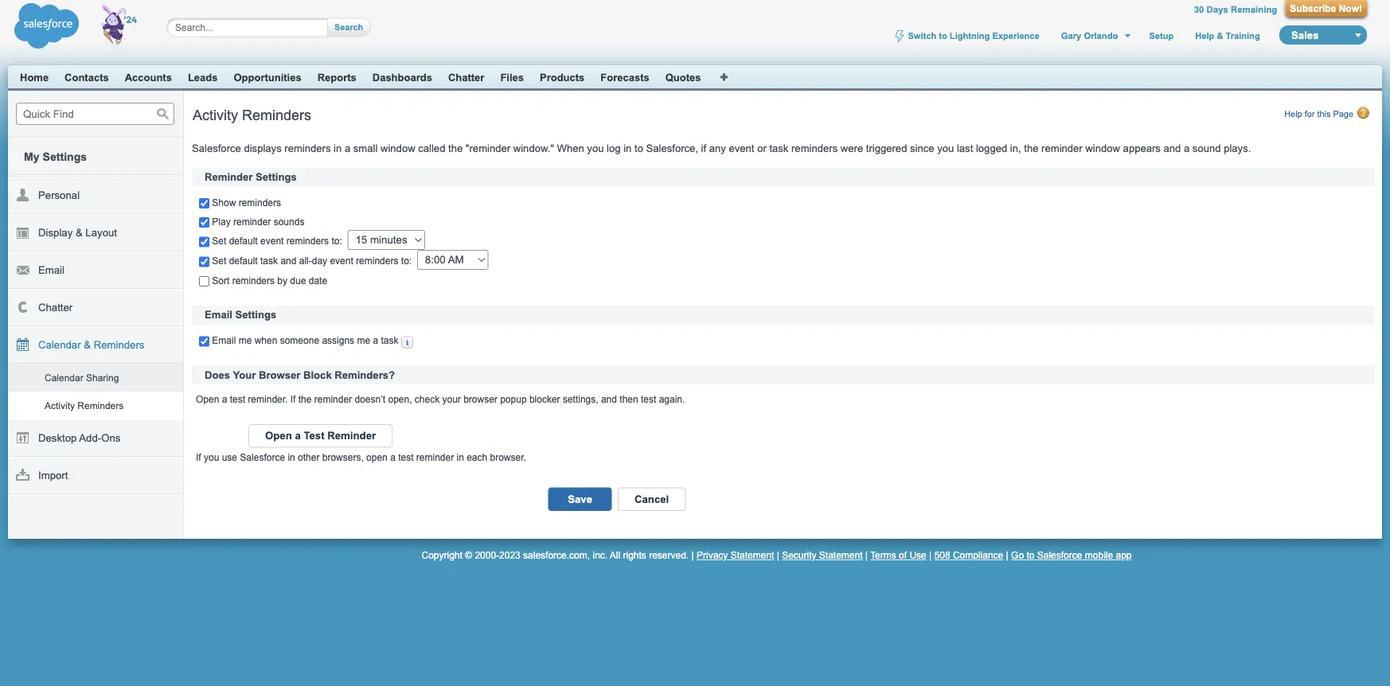 Task type: locate. For each thing, give the bounding box(es) containing it.
calendar left "sharing"
[[45, 372, 83, 383]]

a left sound
[[1184, 143, 1190, 154]]

use
[[910, 550, 927, 561]]

2 horizontal spatial you
[[938, 143, 954, 154]]

1 vertical spatial help
[[1285, 109, 1303, 119]]

and right appears
[[1164, 143, 1181, 154]]

0 vertical spatial &
[[1217, 31, 1224, 41]]

sharing
[[86, 372, 119, 383]]

set right set default task and all-day event reminders to: checkbox
[[212, 256, 226, 266]]

| left go at the right
[[1006, 550, 1009, 561]]

1 vertical spatial calendar
[[45, 372, 83, 383]]

1 statement from the left
[[731, 550, 774, 561]]

event
[[729, 143, 755, 154], [260, 236, 284, 247], [330, 256, 353, 266]]

2 vertical spatial settings
[[235, 309, 277, 321]]

statement right security
[[819, 550, 863, 561]]

508
[[935, 550, 951, 561]]

2 set from the top
[[212, 256, 226, 266]]

0 vertical spatial activity
[[193, 107, 238, 123]]

salesforce left mobile
[[1037, 550, 1083, 561]]

the down does your browser block reminders?
[[298, 394, 312, 405]]

window right small at the left top of page
[[381, 143, 415, 154]]

when
[[557, 143, 584, 154]]

1 horizontal spatial task
[[381, 335, 399, 346]]

by
[[277, 275, 288, 286]]

settings down displays
[[256, 171, 297, 183]]

a right open in the bottom of the page
[[390, 452, 396, 463]]

the right in,
[[1024, 143, 1039, 154]]

calendar up calendar sharing
[[38, 339, 81, 351]]

copyright
[[422, 550, 463, 561]]

0 vertical spatial chatter
[[448, 71, 484, 83]]

©
[[465, 550, 472, 561]]

help left for
[[1285, 109, 1303, 119]]

in
[[334, 143, 342, 154], [624, 143, 632, 154], [288, 452, 295, 463], [457, 452, 464, 463]]

0 vertical spatial email
[[38, 264, 64, 276]]

0 vertical spatial event
[[729, 143, 755, 154]]

1 horizontal spatial &
[[84, 339, 91, 351]]

salesforce right the 'use'
[[240, 452, 285, 463]]

default
[[229, 236, 258, 247], [229, 256, 258, 266]]

| left privacy
[[692, 550, 694, 561]]

2 horizontal spatial event
[[729, 143, 755, 154]]

set right set default event reminders to: checkbox on the left of page
[[212, 236, 226, 247]]

Set default task and all-day event reminders to: checkbox
[[199, 257, 209, 267]]

test right then on the bottom left
[[641, 394, 656, 405]]

0 vertical spatial set
[[212, 236, 226, 247]]

all
[[610, 550, 620, 561]]

a right open
[[222, 394, 227, 405]]

1 vertical spatial chatter link
[[8, 289, 183, 327]]

any
[[709, 143, 726, 154]]

1 horizontal spatial you
[[587, 143, 604, 154]]

open a test reminder. if the reminder doesn't open, check your browser popup blocker settings, and then test again.
[[196, 394, 685, 405]]

1 vertical spatial task
[[260, 256, 278, 266]]

0 vertical spatial default
[[229, 236, 258, 247]]

task up reminders?
[[381, 335, 399, 346]]

gary
[[1061, 31, 1082, 41]]

activity reminders
[[193, 107, 311, 123], [45, 400, 124, 411]]

other
[[298, 452, 320, 463]]

event left or
[[729, 143, 755, 154]]

test right open in the bottom of the page
[[398, 452, 414, 463]]

my
[[24, 150, 40, 163]]

me
[[239, 335, 252, 346], [357, 335, 370, 346]]

when
[[255, 335, 277, 346]]

1 set from the top
[[212, 236, 226, 247]]

2 vertical spatial salesforce
[[1037, 550, 1083, 561]]

1 vertical spatial if
[[196, 452, 201, 463]]

event down play reminder sounds
[[260, 236, 284, 247]]

0 horizontal spatial &
[[76, 227, 83, 239]]

in right the "log"
[[624, 143, 632, 154]]

sounds
[[274, 216, 305, 227]]

salesforce up the reminder
[[192, 143, 241, 154]]

dashboards link
[[373, 71, 432, 83]]

in left small at the left top of page
[[334, 143, 342, 154]]

default down play reminder sounds
[[229, 236, 258, 247]]

None button
[[1286, 0, 1367, 17], [328, 18, 363, 37], [248, 424, 393, 448], [1286, 0, 1367, 17], [328, 18, 363, 37], [248, 424, 393, 448]]

3 | from the left
[[866, 550, 868, 561]]

my settings
[[24, 150, 87, 163]]

if right reminder.
[[290, 394, 296, 405]]

1 horizontal spatial event
[[330, 256, 353, 266]]

chatter up "calendar & reminders"
[[38, 302, 73, 314]]

0 vertical spatial task
[[770, 143, 789, 154]]

1 horizontal spatial to:
[[401, 256, 412, 266]]

files
[[500, 71, 524, 83]]

browser
[[259, 369, 301, 381]]

0 vertical spatial help
[[1196, 31, 1215, 41]]

contacts link
[[65, 71, 109, 83]]

reminders down "sharing"
[[77, 400, 124, 411]]

email for email settings
[[205, 309, 233, 321]]

0 vertical spatial if
[[290, 394, 296, 405]]

0 horizontal spatial chatter
[[38, 302, 73, 314]]

508 compliance link
[[935, 550, 1004, 561]]

0 horizontal spatial window
[[381, 143, 415, 154]]

1 vertical spatial email
[[205, 309, 233, 321]]

1 horizontal spatial chatter link
[[448, 71, 484, 83]]

if
[[290, 394, 296, 405], [196, 452, 201, 463]]

reminders
[[242, 107, 311, 123], [94, 339, 144, 351], [77, 400, 124, 411]]

default for task
[[229, 256, 258, 266]]

activity down leads link
[[193, 107, 238, 123]]

display & layout link
[[8, 214, 183, 252]]

1 vertical spatial and
[[281, 256, 297, 266]]

sort reminders by due date
[[212, 275, 327, 286]]

activity reminders up displays
[[193, 107, 311, 123]]

layout
[[86, 227, 117, 239]]

email for email
[[38, 264, 64, 276]]

email down display
[[38, 264, 64, 276]]

open
[[366, 452, 388, 463]]

test down your
[[230, 394, 245, 405]]

& for calendar
[[84, 339, 91, 351]]

0 horizontal spatial activity
[[45, 400, 75, 411]]

1 vertical spatial event
[[260, 236, 284, 247]]

help for this page link
[[1285, 107, 1371, 119]]

1 horizontal spatial the
[[448, 143, 463, 154]]

0 horizontal spatial if
[[196, 452, 201, 463]]

settings up when
[[235, 309, 277, 321]]

0 vertical spatial activity reminders
[[193, 107, 311, 123]]

calendar for calendar & reminders
[[38, 339, 81, 351]]

assigns
[[322, 335, 354, 346]]

experience
[[993, 31, 1040, 41]]

leads
[[188, 71, 218, 83]]

2 statement from the left
[[819, 550, 863, 561]]

0 horizontal spatial statement
[[731, 550, 774, 561]]

2 vertical spatial and
[[601, 394, 617, 405]]

triggered
[[866, 143, 907, 154]]

this
[[1318, 109, 1331, 119]]

window."
[[513, 143, 554, 154]]

set
[[212, 236, 226, 247], [212, 256, 226, 266]]

your
[[233, 369, 256, 381]]

you left the "log"
[[587, 143, 604, 154]]

1 horizontal spatial chatter
[[448, 71, 484, 83]]

you left the 'use'
[[204, 452, 219, 463]]

2 vertical spatial event
[[330, 256, 353, 266]]

& for help
[[1217, 31, 1224, 41]]

the
[[448, 143, 463, 154], [1024, 143, 1039, 154], [298, 394, 312, 405]]

switch to lightning experience link
[[893, 30, 1041, 43]]

& up calendar sharing
[[84, 339, 91, 351]]

& for display
[[76, 227, 83, 239]]

event right day
[[330, 256, 353, 266]]

1 vertical spatial settings
[[256, 171, 297, 183]]

2023
[[499, 550, 521, 561]]

reports
[[317, 71, 357, 83]]

test
[[230, 394, 245, 405], [641, 394, 656, 405], [398, 452, 414, 463]]

1 vertical spatial default
[[229, 256, 258, 266]]

1 horizontal spatial me
[[357, 335, 370, 346]]

all tabs image
[[720, 71, 730, 81]]

browser.
[[490, 452, 526, 463]]

0 horizontal spatial task
[[260, 256, 278, 266]]

30 days remaining
[[1194, 4, 1278, 14]]

and left then on the bottom left
[[601, 394, 617, 405]]

0 vertical spatial calendar
[[38, 339, 81, 351]]

& inside calendar & reminders link
[[84, 339, 91, 351]]

& left training
[[1217, 31, 1224, 41]]

me right assigns
[[357, 335, 370, 346]]

1 horizontal spatial and
[[601, 394, 617, 405]]

activity reminders link
[[8, 392, 183, 420]]

window left appears
[[1086, 143, 1120, 154]]

reminder down block
[[314, 394, 352, 405]]

|
[[692, 550, 694, 561], [777, 550, 779, 561], [866, 550, 868, 561], [929, 550, 932, 561], [1006, 550, 1009, 561]]

0 vertical spatial to
[[939, 31, 948, 41]]

days
[[1207, 4, 1229, 14]]

1 horizontal spatial statement
[[819, 550, 863, 561]]

the right called at the top left of page
[[448, 143, 463, 154]]

0 vertical spatial and
[[1164, 143, 1181, 154]]

settings right "my"
[[43, 150, 87, 163]]

reminders up "sharing"
[[94, 339, 144, 351]]

| left terms
[[866, 550, 868, 561]]

default for event
[[229, 236, 258, 247]]

2000-
[[475, 550, 499, 561]]

chatter link left files
[[448, 71, 484, 83]]

| left security
[[777, 550, 779, 561]]

date
[[309, 275, 327, 286]]

to right go at the right
[[1027, 550, 1035, 561]]

| left 508
[[929, 550, 932, 561]]

reminder
[[1042, 143, 1083, 154], [233, 216, 271, 227], [314, 394, 352, 405], [416, 452, 454, 463]]

1 horizontal spatial to
[[939, 31, 948, 41]]

task right or
[[770, 143, 789, 154]]

1 vertical spatial set
[[212, 256, 226, 266]]

reminders up displays
[[242, 107, 311, 123]]

my settings link
[[8, 139, 183, 174]]

1 vertical spatial activity
[[45, 400, 75, 411]]

email link
[[8, 252, 183, 289]]

default up sort
[[229, 256, 258, 266]]

email
[[38, 264, 64, 276], [205, 309, 233, 321], [212, 335, 236, 346]]

activity up 'desktop'
[[45, 400, 75, 411]]

help for this page
[[1285, 109, 1354, 119]]

help
[[1196, 31, 1215, 41], [1285, 109, 1303, 119]]

0 horizontal spatial help
[[1196, 31, 1215, 41]]

None submit
[[548, 488, 612, 511], [618, 488, 686, 511], [548, 488, 612, 511], [618, 488, 686, 511]]

log
[[607, 143, 621, 154]]

home link
[[20, 71, 49, 83]]

0 horizontal spatial me
[[239, 335, 252, 346]]

1 default from the top
[[229, 236, 258, 247]]

task up the sort reminders by due date
[[260, 256, 278, 266]]

salesforce
[[192, 143, 241, 154], [240, 452, 285, 463], [1037, 550, 1083, 561]]

if left the 'use'
[[196, 452, 201, 463]]

& left "layout"
[[76, 227, 83, 239]]

calendar
[[38, 339, 81, 351], [45, 372, 83, 383]]

1 horizontal spatial window
[[1086, 143, 1120, 154]]

1 | from the left
[[692, 550, 694, 561]]

settings for email settings
[[235, 309, 277, 321]]

to right the "log"
[[635, 143, 643, 154]]

help down 30
[[1196, 31, 1215, 41]]

copyright © 2000-2023 salesforce.com, inc. all rights reserved. | privacy statement | security statement | terms of use | 508 compliance | go to salesforce mobile app
[[422, 550, 1132, 561]]

& inside display & layout link
[[76, 227, 83, 239]]

2 vertical spatial &
[[84, 339, 91, 351]]

2 horizontal spatial &
[[1217, 31, 1224, 41]]

me left when
[[239, 335, 252, 346]]

statement right privacy
[[731, 550, 774, 561]]

1 horizontal spatial help
[[1285, 109, 1303, 119]]

does
[[205, 369, 230, 381]]

orlando
[[1084, 31, 1118, 41]]

you left the last
[[938, 143, 954, 154]]

due
[[290, 275, 306, 286]]

Email me when someone assigns me a task checkbox
[[199, 336, 209, 347]]

0 horizontal spatial the
[[298, 394, 312, 405]]

inc.
[[593, 550, 608, 561]]

chatter link up "calendar & reminders"
[[8, 289, 183, 327]]

1 vertical spatial chatter
[[38, 302, 73, 314]]

reminders up all-
[[286, 236, 329, 247]]

2 vertical spatial to
[[1027, 550, 1035, 561]]

Play reminder sounds checkbox
[[199, 217, 209, 228]]

1 horizontal spatial activity
[[193, 107, 238, 123]]

salesforce.com image
[[10, 0, 150, 52]]

window
[[381, 143, 415, 154], [1086, 143, 1120, 154]]

2 vertical spatial email
[[212, 335, 236, 346]]

1 horizontal spatial if
[[290, 394, 296, 405]]

5 | from the left
[[1006, 550, 1009, 561]]

chatter left files
[[448, 71, 484, 83]]

activity reminders down calendar sharing
[[45, 400, 124, 411]]

reminder right in,
[[1042, 143, 1083, 154]]

compliance
[[953, 550, 1004, 561]]

2 default from the top
[[229, 256, 258, 266]]

sort
[[212, 275, 230, 286]]

0 horizontal spatial to:
[[332, 236, 342, 247]]

desktop add-ons link
[[8, 420, 183, 457]]

1 vertical spatial to:
[[401, 256, 412, 266]]

and left all-
[[281, 256, 297, 266]]

1 vertical spatial &
[[76, 227, 83, 239]]

terms
[[871, 550, 897, 561]]

settings for my settings
[[43, 150, 87, 163]]

a
[[345, 143, 351, 154], [1184, 143, 1190, 154], [373, 335, 378, 346], [222, 394, 227, 405], [390, 452, 396, 463]]

1 vertical spatial activity reminders
[[45, 400, 124, 411]]

you
[[587, 143, 604, 154], [938, 143, 954, 154], [204, 452, 219, 463]]

0 vertical spatial settings
[[43, 150, 87, 163]]

email up email me when someone assigns me a task checkbox
[[205, 309, 233, 321]]

accounts
[[125, 71, 172, 83]]

email right email me when someone assigns me a task checkbox
[[212, 335, 236, 346]]

2 horizontal spatial to
[[1027, 550, 1035, 561]]

2 horizontal spatial the
[[1024, 143, 1039, 154]]

1 horizontal spatial activity reminders
[[193, 107, 311, 123]]

to right switch
[[939, 31, 948, 41]]

0 vertical spatial salesforce
[[192, 143, 241, 154]]

1 vertical spatial to
[[635, 143, 643, 154]]



Task type: vqa. For each thing, say whether or not it's contained in the screenshot.
middle — Gary Orlando created this note.
no



Task type: describe. For each thing, give the bounding box(es) containing it.
salesforce.com,
[[523, 550, 590, 561]]

reports link
[[317, 71, 357, 83]]

quotes
[[666, 71, 701, 83]]

2 horizontal spatial task
[[770, 143, 789, 154]]

Sort reminders by due date checkbox
[[199, 276, 209, 287]]

since
[[910, 143, 935, 154]]

2 window from the left
[[1086, 143, 1120, 154]]

security statement link
[[782, 550, 863, 561]]

"reminder
[[466, 143, 511, 154]]

files link
[[500, 71, 524, 83]]

settings for reminder settings
[[256, 171, 297, 183]]

salesforce displays reminders in a small window called the "reminder window." when you log in to salesforce, if any event or task reminders were triggered since you last logged in, the reminder window appears and a sound plays.
[[192, 143, 1251, 154]]

a left small at the left top of page
[[345, 143, 351, 154]]

2 vertical spatial reminders
[[77, 400, 124, 411]]

0 horizontal spatial you
[[204, 452, 219, 463]]

0 horizontal spatial test
[[230, 394, 245, 405]]

reminders right displays
[[285, 143, 331, 154]]

terms of use link
[[871, 550, 927, 561]]

desktop
[[38, 432, 77, 444]]

import
[[38, 470, 68, 482]]

Quick Find text field
[[16, 103, 174, 125]]

calendar for calendar sharing
[[45, 372, 83, 383]]

reserved.
[[649, 550, 689, 561]]

display
[[38, 227, 73, 239]]

browser
[[464, 394, 498, 405]]

1 vertical spatial reminders
[[94, 339, 144, 351]]

import link
[[8, 457, 183, 495]]

or
[[757, 143, 767, 154]]

display & layout
[[38, 227, 117, 239]]

help & training link
[[1194, 31, 1262, 41]]

switch
[[908, 31, 937, 41]]

personal link
[[8, 177, 183, 214]]

mobile
[[1085, 550, 1113, 561]]

2 horizontal spatial test
[[641, 394, 656, 405]]

Search... text field
[[175, 21, 312, 34]]

1 horizontal spatial test
[[398, 452, 414, 463]]

open
[[196, 394, 219, 405]]

email for email me when someone assigns me a task
[[212, 335, 236, 346]]

app
[[1116, 550, 1132, 561]]

then
[[620, 394, 638, 405]]

0 vertical spatial reminders
[[242, 107, 311, 123]]

reminder
[[205, 171, 253, 183]]

2 vertical spatial task
[[381, 335, 399, 346]]

2 me from the left
[[357, 335, 370, 346]]

set default event reminders to:
[[212, 236, 342, 247]]

1 me from the left
[[239, 335, 252, 346]]

0 vertical spatial chatter link
[[448, 71, 484, 83]]

2 | from the left
[[777, 550, 779, 561]]

accounts link
[[125, 71, 172, 83]]

open,
[[388, 394, 412, 405]]

Set default event reminders to: checkbox
[[199, 237, 209, 247]]

in left each
[[457, 452, 464, 463]]

1 vertical spatial salesforce
[[240, 452, 285, 463]]

remaining
[[1231, 4, 1278, 14]]

reminders left by
[[232, 275, 275, 286]]

training
[[1226, 31, 1260, 41]]

Show reminders checkbox
[[199, 198, 209, 209]]

of
[[899, 550, 907, 561]]

salesforce,
[[646, 143, 698, 154]]

in left other at the left
[[288, 452, 295, 463]]

again.
[[659, 394, 685, 405]]

set for set default event reminders to:
[[212, 236, 226, 247]]

0 horizontal spatial and
[[281, 256, 297, 266]]

displays
[[244, 143, 282, 154]]

reminder down show reminders
[[233, 216, 271, 227]]

page
[[1334, 109, 1354, 119]]

reminders right day
[[356, 256, 399, 266]]

privacy statement link
[[697, 550, 774, 561]]

logged
[[976, 143, 1008, 154]]

doesn't
[[355, 394, 386, 405]]

setup
[[1150, 31, 1174, 41]]

settings,
[[563, 394, 599, 405]]

setup link
[[1148, 31, 1176, 41]]

desktop add-ons
[[38, 432, 121, 444]]

were
[[841, 143, 863, 154]]

30
[[1194, 4, 1204, 14]]

sound
[[1193, 143, 1221, 154]]

does your browser block reminders?
[[205, 369, 395, 381]]

set for set default task and all-day event reminders to:
[[212, 256, 226, 266]]

0 horizontal spatial chatter link
[[8, 289, 183, 327]]

products
[[540, 71, 585, 83]]

popup
[[500, 394, 527, 405]]

calendar sharing
[[45, 372, 119, 383]]

2 horizontal spatial and
[[1164, 143, 1181, 154]]

set default task and all-day event reminders to:
[[212, 256, 412, 266]]

each
[[467, 452, 488, 463]]

reminders up play reminder sounds
[[239, 197, 281, 208]]

last
[[957, 143, 973, 154]]

plays.
[[1224, 143, 1251, 154]]

in,
[[1010, 143, 1021, 154]]

help & training
[[1196, 31, 1260, 41]]

show reminders
[[212, 197, 281, 208]]

0 vertical spatial to:
[[332, 236, 342, 247]]

privacy
[[697, 550, 728, 561]]

4 | from the left
[[929, 550, 932, 561]]

opportunities link
[[234, 71, 302, 83]]

gary orlando
[[1061, 31, 1118, 41]]

0 horizontal spatial activity reminders
[[45, 400, 124, 411]]

a up reminders?
[[373, 335, 378, 346]]

small
[[353, 143, 378, 154]]

contacts
[[65, 71, 109, 83]]

1 window from the left
[[381, 143, 415, 154]]

0 horizontal spatial event
[[260, 236, 284, 247]]

help for help for this page
[[1285, 109, 1303, 119]]

0 horizontal spatial to
[[635, 143, 643, 154]]

help for help & training
[[1196, 31, 1215, 41]]

play reminder sounds
[[212, 216, 305, 227]]

opportunities
[[234, 71, 302, 83]]

reminder settings
[[205, 171, 297, 183]]

reminder left each
[[416, 452, 454, 463]]

reminders left 'were'
[[792, 143, 838, 154]]

day
[[312, 256, 327, 266]]

calendar & reminders
[[38, 339, 144, 351]]

appears
[[1123, 143, 1161, 154]]



